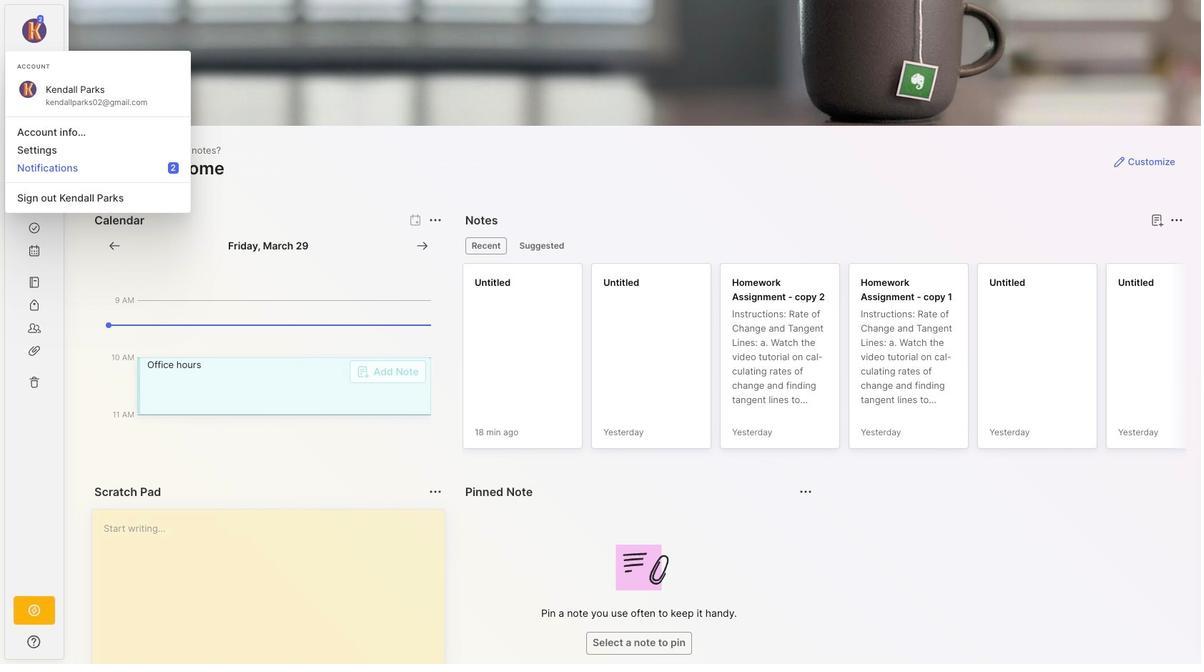 Task type: locate. For each thing, give the bounding box(es) containing it.
1 tab from the left
[[466, 238, 508, 255]]

upgrade image
[[26, 602, 43, 620]]

main element
[[0, 0, 69, 665]]

tab
[[466, 238, 508, 255], [513, 238, 571, 255]]

tab list
[[466, 238, 1182, 255]]

2 tab from the left
[[513, 238, 571, 255]]

0 horizontal spatial tab
[[466, 238, 508, 255]]

More actions field
[[425, 210, 445, 230], [1168, 210, 1188, 230], [425, 482, 445, 502]]

edit search image
[[26, 71, 43, 88]]

tree
[[5, 140, 64, 584]]

1 horizontal spatial tab
[[513, 238, 571, 255]]

Account field
[[5, 14, 64, 45]]

tree inside main element
[[5, 140, 64, 584]]

row group
[[463, 263, 1202, 458]]

Office hours Event actions field
[[137, 358, 431, 415]]

Start writing… text field
[[104, 510, 444, 665]]

more actions image
[[427, 212, 444, 229], [1169, 212, 1186, 229], [427, 484, 444, 501]]



Task type: describe. For each thing, give the bounding box(es) containing it.
Dropdown List field
[[350, 361, 426, 383]]

click to expand image
[[63, 638, 73, 655]]

dropdown list menu
[[6, 111, 190, 207]]

home image
[[27, 152, 41, 167]]

WHAT'S NEW field
[[5, 631, 64, 654]]

Choose date to view field
[[228, 239, 309, 253]]



Task type: vqa. For each thing, say whether or not it's contained in the screenshot.
Create
no



